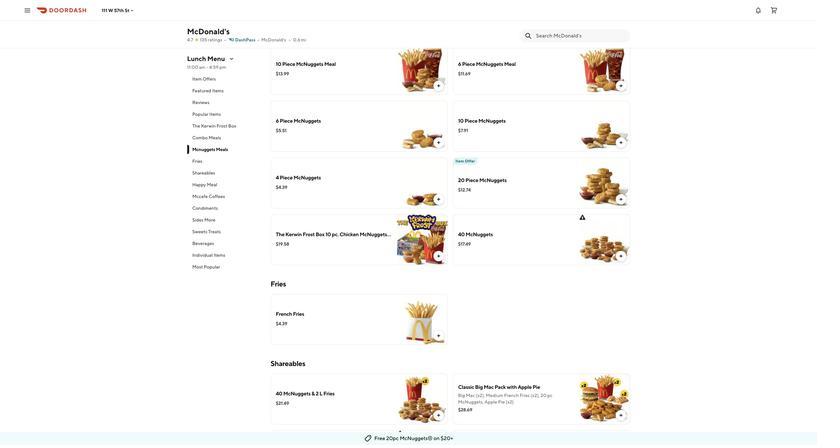 Task type: describe. For each thing, give the bounding box(es) containing it.
condiments button
[[187, 202, 263, 214]]

medium
[[486, 393, 504, 398]]

mcnuggets
[[192, 147, 215, 152]]

with
[[507, 384, 517, 390]]

6 for 6 piece mcnuggets meal
[[458, 61, 461, 67]]

20 piece mcnuggets
[[458, 177, 507, 183]]

individual items button
[[187, 249, 263, 261]]

0 vertical spatial 20
[[458, 177, 465, 183]]

add item to cart image for $7.91
[[619, 140, 624, 145]]

6 piece mcnuggets
[[276, 118, 321, 124]]

kerwin for the kerwin frost box
[[201, 123, 216, 129]]

(x2)
[[506, 399, 514, 405]]

4
[[276, 175, 279, 181]]

13 cookie tote image
[[579, 430, 630, 445]]

$7.91
[[458, 128, 468, 133]]

111
[[102, 8, 107, 13]]

1 vertical spatial &
[[312, 391, 315, 397]]

$5.51
[[276, 128, 287, 133]]

beverages
[[192, 241, 214, 246]]

4 piece mcnuggets image
[[397, 158, 448, 209]]

11:00
[[187, 65, 198, 70]]

10 piece mcnuggets meal
[[276, 61, 336, 67]]

sweets treats
[[192, 229, 221, 234]]

mccafe
[[192, 194, 208, 199]]

135 ratings •
[[200, 37, 226, 42]]

mcdonald's for mcdonald's
[[187, 27, 230, 36]]

meals for combo meals
[[209, 135, 221, 140]]

menus image
[[229, 56, 234, 61]]

shareables button
[[187, 167, 263, 179]]

chicken
[[340, 231, 359, 238]]

box 10
[[316, 231, 331, 238]]

the kerwin frost box button
[[187, 120, 263, 132]]

6 piece mcnuggets meal image
[[579, 44, 630, 95]]

sweets
[[192, 229, 207, 234]]

0 horizontal spatial pie
[[498, 399, 505, 405]]

most popular button
[[187, 261, 263, 273]]

mcnuggets & meals
[[271, 30, 334, 38]]

classic big mac pack with apple pie image
[[579, 374, 630, 425]]

1 vertical spatial big
[[458, 393, 465, 398]]

mcnuggets,
[[458, 399, 484, 405]]

items for popular items
[[210, 112, 221, 117]]

combo
[[192, 135, 208, 140]]

kerwin for the kerwin frost box 10 pc. chicken mcnuggets meal
[[286, 231, 302, 238]]

more
[[204, 217, 216, 223]]

the for the kerwin frost box 10 pc. chicken mcnuggets meal
[[276, 231, 285, 238]]

popular inside button
[[192, 112, 209, 117]]

11:00 am - 4:59 pm
[[187, 65, 226, 70]]

mi
[[301, 37, 306, 42]]

1 (x2), from the left
[[476, 393, 485, 398]]

st
[[125, 8, 129, 13]]

1 • from the left
[[224, 37, 226, 42]]

$13.99
[[276, 71, 289, 76]]

1 vertical spatial 40 mcnuggets image
[[397, 430, 448, 445]]

add item to cart image for $17.49
[[619, 254, 624, 259]]

featured items
[[192, 88, 224, 93]]

items for featured items
[[212, 88, 224, 93]]

meals for mcnuggets meals
[[216, 147, 228, 152]]

item offer
[[456, 159, 475, 164]]

10 piece mcnuggets
[[458, 118, 506, 124]]

6 for 6 piece mcnuggets
[[276, 118, 279, 124]]

french inside classic big mac pack with apple pie big mac (x2), medium french fries (x2), 20 pc mcnuggets, apple pie (x2) $28.69
[[504, 393, 519, 398]]

individual items
[[192, 253, 225, 258]]

40 mcnuggets & 2 l fries
[[276, 391, 335, 397]]

20 piece mcnuggets image
[[579, 158, 630, 209]]

free
[[375, 435, 385, 442]]

4.7
[[187, 37, 193, 42]]

40 for 40 mcnuggets & 2 l fries
[[276, 391, 283, 397]]

french fries
[[276, 311, 304, 317]]

piece for 6 piece mcnuggets meal
[[462, 61, 475, 67]]

0 vertical spatial french
[[276, 311, 292, 317]]

piece for 20 piece mcnuggets
[[466, 177, 479, 183]]

111 w 57th st button
[[102, 8, 135, 13]]

135
[[200, 37, 207, 42]]

$19.58
[[276, 242, 289, 247]]

dashpass
[[235, 37, 256, 42]]

notification bell image
[[755, 6, 763, 14]]

fries inside classic big mac pack with apple pie big mac (x2), medium french fries (x2), 20 pc mcnuggets, apple pie (x2) $28.69
[[520, 393, 530, 398]]

coffees
[[209, 194, 225, 199]]

item offers button
[[187, 73, 263, 85]]

offer
[[465, 159, 475, 164]]

sides
[[192, 217, 204, 223]]

popular items button
[[187, 108, 263, 120]]

$21.49
[[276, 401, 289, 406]]

2
[[316, 391, 319, 397]]

the kerwin frost box
[[192, 123, 236, 129]]

item offers
[[192, 76, 216, 82]]

lunch
[[187, 55, 206, 62]]

happy meal button
[[187, 179, 263, 191]]

frost for box
[[217, 123, 227, 129]]

57th
[[114, 8, 124, 13]]

am
[[199, 65, 205, 70]]

classic big mac pack with apple pie big mac (x2), medium french fries (x2), 20 pc mcnuggets, apple pie (x2) $28.69
[[458, 384, 553, 413]]

20pc
[[386, 435, 399, 442]]

condiments
[[192, 206, 218, 211]]

menu
[[208, 55, 225, 62]]

0 items, open order cart image
[[771, 6, 778, 14]]

combo meals
[[192, 135, 221, 140]]

free 20pc mcnuggetsⓡ on $20+
[[375, 435, 453, 442]]

mcdonald's • 0.6 mi
[[261, 37, 306, 42]]

beverages button
[[187, 238, 263, 249]]

ratings
[[208, 37, 222, 42]]



Task type: vqa. For each thing, say whether or not it's contained in the screenshot.
Item Offers's Item
yes



Task type: locate. For each thing, give the bounding box(es) containing it.
2 vertical spatial meals
[[216, 147, 228, 152]]

meal inside button
[[207, 182, 217, 187]]

$4.39 for french
[[276, 321, 287, 326]]

0 vertical spatial &
[[310, 30, 314, 38]]

1 horizontal spatial (x2),
[[531, 393, 540, 398]]

sides more
[[192, 217, 216, 223]]

1 horizontal spatial 40
[[458, 231, 465, 238]]

big right classic
[[475, 384, 483, 390]]

pie
[[533, 384, 540, 390], [498, 399, 505, 405]]

pack
[[495, 384, 506, 390]]

mcdonald's up 135 ratings •
[[187, 27, 230, 36]]

6 up $5.51
[[276, 118, 279, 124]]

piece up $5.51
[[280, 118, 293, 124]]

2 (x2), from the left
[[531, 393, 540, 398]]

mcnuggets
[[271, 30, 308, 38], [296, 61, 324, 67], [476, 61, 504, 67], [294, 118, 321, 124], [479, 118, 506, 124], [294, 175, 321, 181], [480, 177, 507, 183], [360, 231, 387, 238], [466, 231, 493, 238], [283, 391, 311, 397]]

• for mcdonald's • 0.6 mi
[[289, 37, 291, 42]]

mcnuggetsⓡ
[[400, 435, 433, 442]]

add item to cart image
[[619, 83, 624, 88], [619, 140, 624, 145], [619, 197, 624, 202], [619, 254, 624, 259], [436, 333, 441, 338], [436, 413, 441, 418], [619, 413, 624, 418]]

pie right with
[[533, 384, 540, 390]]

mac up "medium"
[[484, 384, 494, 390]]

6 piece mcnuggets image
[[397, 101, 448, 152]]

piece for 10 piece mcnuggets
[[465, 118, 478, 124]]

pie left (x2)
[[498, 399, 505, 405]]

apple down "medium"
[[485, 399, 497, 405]]

meal
[[324, 61, 336, 67], [505, 61, 516, 67], [207, 182, 217, 187], [388, 231, 400, 238]]

0 horizontal spatial the
[[192, 123, 200, 129]]

• right dashpass
[[258, 37, 260, 42]]

pm
[[220, 65, 226, 70]]

1 vertical spatial mac
[[466, 393, 475, 398]]

french fries image
[[397, 294, 448, 345]]

item
[[192, 76, 202, 82], [456, 159, 464, 164]]

add item to cart image for $21.49
[[436, 413, 441, 418]]

popular inside button
[[204, 264, 220, 270]]

1 vertical spatial the
[[276, 231, 285, 238]]

4 add item to cart image from the top
[[436, 254, 441, 259]]

3 add item to cart image from the top
[[436, 197, 441, 202]]

6 up $11.69
[[458, 61, 461, 67]]

10 piece mcnuggets meal image
[[397, 44, 448, 95]]

40 for 40 mcnuggets
[[458, 231, 465, 238]]

1 horizontal spatial mac
[[484, 384, 494, 390]]

• for dashpass •
[[258, 37, 260, 42]]

2 $4.39 from the top
[[276, 321, 287, 326]]

0 vertical spatial meals
[[315, 30, 334, 38]]

on
[[434, 435, 440, 442]]

0 horizontal spatial big
[[458, 393, 465, 398]]

0.6
[[293, 37, 300, 42]]

Item Search search field
[[536, 32, 625, 39]]

add item to cart image for 4 piece mcnuggets
[[436, 197, 441, 202]]

0 horizontal spatial shareables
[[192, 170, 215, 176]]

0 vertical spatial pie
[[533, 384, 540, 390]]

0 vertical spatial popular
[[192, 112, 209, 117]]

10 up the $7.91
[[458, 118, 464, 124]]

0 horizontal spatial (x2),
[[476, 393, 485, 398]]

1 horizontal spatial the
[[276, 231, 285, 238]]

0 vertical spatial apple
[[518, 384, 532, 390]]

0 horizontal spatial kerwin
[[201, 123, 216, 129]]

0 horizontal spatial french
[[276, 311, 292, 317]]

meals down the kerwin frost box
[[209, 135, 221, 140]]

0 horizontal spatial •
[[224, 37, 226, 42]]

20 up $12.74
[[458, 177, 465, 183]]

1 vertical spatial pie
[[498, 399, 505, 405]]

-
[[206, 65, 208, 70]]

40 mcnuggets
[[458, 231, 493, 238]]

mccafe coffees
[[192, 194, 225, 199]]

1 horizontal spatial 6
[[458, 61, 461, 67]]

10 for 10 piece mcnuggets meal
[[276, 61, 281, 67]]

kerwin up combo meals
[[201, 123, 216, 129]]

0 vertical spatial shareables
[[192, 170, 215, 176]]

item left offer
[[456, 159, 464, 164]]

0 vertical spatial mac
[[484, 384, 494, 390]]

1 vertical spatial frost
[[303, 231, 315, 238]]

piece up $11.69
[[462, 61, 475, 67]]

piece up $13.99
[[282, 61, 295, 67]]

6 piece mcnuggets meal
[[458, 61, 516, 67]]

20 left pc
[[541, 393, 547, 398]]

meals
[[315, 30, 334, 38], [209, 135, 221, 140], [216, 147, 228, 152]]

0 horizontal spatial apple
[[485, 399, 497, 405]]

4 piece mcnuggets
[[276, 175, 321, 181]]

piece for 4 piece mcnuggets
[[280, 175, 293, 181]]

frost left box in the left top of the page
[[217, 123, 227, 129]]

1 horizontal spatial big
[[475, 384, 483, 390]]

1 vertical spatial meals
[[209, 135, 221, 140]]

french
[[276, 311, 292, 317], [504, 393, 519, 398]]

0 vertical spatial items
[[212, 88, 224, 93]]

open menu image
[[23, 6, 31, 14]]

items inside button
[[210, 112, 221, 117]]

big down classic
[[458, 393, 465, 398]]

individual
[[192, 253, 213, 258]]

item left offers at the left top
[[192, 76, 202, 82]]

0 vertical spatial 6
[[458, 61, 461, 67]]

treats
[[208, 229, 221, 234]]

1 horizontal spatial french
[[504, 393, 519, 398]]

• right ratings at the left of the page
[[224, 37, 226, 42]]

frost left box 10
[[303, 231, 315, 238]]

0 horizontal spatial 20
[[458, 177, 465, 183]]

meals down combo meals button
[[216, 147, 228, 152]]

0 horizontal spatial 6
[[276, 118, 279, 124]]

(x2), up mcnuggets,
[[476, 393, 485, 398]]

111 w 57th st
[[102, 8, 129, 13]]

offers
[[203, 76, 216, 82]]

add item to cart image
[[436, 83, 441, 88], [436, 140, 441, 145], [436, 197, 441, 202], [436, 254, 441, 259]]

mccafe coffees button
[[187, 191, 263, 202]]

add item to cart image for $4.39
[[436, 333, 441, 338]]

$20+
[[441, 435, 453, 442]]

& left "2"
[[312, 391, 315, 397]]

1 horizontal spatial kerwin
[[286, 231, 302, 238]]

reviews
[[192, 100, 210, 105]]

0 horizontal spatial 40
[[276, 391, 283, 397]]

(x2), left pc
[[531, 393, 540, 398]]

big
[[475, 384, 483, 390], [458, 393, 465, 398]]

1 horizontal spatial pie
[[533, 384, 540, 390]]

1 vertical spatial 6
[[276, 118, 279, 124]]

0 horizontal spatial mcdonald's
[[187, 27, 230, 36]]

1 horizontal spatial 10
[[458, 118, 464, 124]]

box
[[228, 123, 236, 129]]

$17.49
[[458, 242, 471, 247]]

40 mcnuggets & 2 l fries image
[[397, 374, 448, 425]]

piece
[[282, 61, 295, 67], [462, 61, 475, 67], [280, 118, 293, 124], [465, 118, 478, 124], [280, 175, 293, 181], [466, 177, 479, 183]]

1 vertical spatial 20
[[541, 393, 547, 398]]

10 up $13.99
[[276, 61, 281, 67]]

piece up the $7.91
[[465, 118, 478, 124]]

fries button
[[187, 155, 263, 167]]

1 vertical spatial $4.39
[[276, 321, 287, 326]]

piece for 6 piece mcnuggets
[[280, 118, 293, 124]]

1 vertical spatial item
[[456, 159, 464, 164]]

40
[[458, 231, 465, 238], [276, 391, 283, 397]]

1 $4.39 from the top
[[276, 185, 287, 190]]

0 vertical spatial big
[[475, 384, 483, 390]]

0 vertical spatial 10
[[276, 61, 281, 67]]

pc.
[[332, 231, 339, 238]]

featured
[[192, 88, 211, 93]]

0 vertical spatial $4.39
[[276, 185, 287, 190]]

add item to cart image for the kerwin frost box 10 pc. chicken mcnuggets meal
[[436, 254, 441, 259]]

2 vertical spatial items
[[214, 253, 225, 258]]

40 up $17.49 at the bottom right
[[458, 231, 465, 238]]

1 vertical spatial 40
[[276, 391, 283, 397]]

1 horizontal spatial mcdonald's
[[261, 37, 286, 42]]

0 vertical spatial kerwin
[[201, 123, 216, 129]]

meals inside button
[[209, 135, 221, 140]]

popular down individual items
[[204, 264, 220, 270]]

mcdonald's left 0.6
[[261, 37, 286, 42]]

items for individual items
[[214, 253, 225, 258]]

0 vertical spatial the
[[192, 123, 200, 129]]

mac up mcnuggets,
[[466, 393, 475, 398]]

$4.39 down 4
[[276, 185, 287, 190]]

1 vertical spatial kerwin
[[286, 231, 302, 238]]

mcdonald's for mcdonald's • 0.6 mi
[[261, 37, 286, 42]]

the inside button
[[192, 123, 200, 129]]

piece for 10 piece mcnuggets meal
[[282, 61, 295, 67]]

$4.39 down french fries
[[276, 321, 287, 326]]

piece up $12.74
[[466, 177, 479, 183]]

1 vertical spatial 10
[[458, 118, 464, 124]]

• left 0.6
[[289, 37, 291, 42]]

kerwin inside button
[[201, 123, 216, 129]]

lunch menu
[[187, 55, 225, 62]]

10
[[276, 61, 281, 67], [458, 118, 464, 124]]

shareables inside button
[[192, 170, 215, 176]]

classic
[[458, 384, 474, 390]]

pc
[[548, 393, 553, 398]]

10 for 10 piece mcnuggets
[[458, 118, 464, 124]]

0 vertical spatial item
[[192, 76, 202, 82]]

0 horizontal spatial mac
[[466, 393, 475, 398]]

item for item offers
[[192, 76, 202, 82]]

40 up $21.49
[[276, 391, 283, 397]]

0 vertical spatial 40 mcnuggets image
[[579, 214, 630, 265]]

1 vertical spatial french
[[504, 393, 519, 398]]

piece right 4
[[280, 175, 293, 181]]

sides more button
[[187, 214, 263, 226]]

mcdonald's
[[187, 27, 230, 36], [261, 37, 286, 42]]

0 horizontal spatial frost
[[217, 123, 227, 129]]

0 horizontal spatial 40 mcnuggets image
[[397, 430, 448, 445]]

w
[[108, 8, 113, 13]]

sweets treats button
[[187, 226, 263, 238]]

the for the kerwin frost box
[[192, 123, 200, 129]]

1 horizontal spatial item
[[456, 159, 464, 164]]

1 horizontal spatial shareables
[[271, 359, 306, 368]]

0 vertical spatial mcdonald's
[[187, 27, 230, 36]]

1 horizontal spatial 40 mcnuggets image
[[579, 214, 630, 265]]

20
[[458, 177, 465, 183], [541, 393, 547, 398]]

item inside button
[[192, 76, 202, 82]]

4:59
[[209, 65, 219, 70]]

apple right with
[[518, 384, 532, 390]]

& right mi
[[310, 30, 314, 38]]

2 • from the left
[[258, 37, 260, 42]]

1 horizontal spatial •
[[258, 37, 260, 42]]

10 piece mcnuggets image
[[579, 101, 630, 152]]

$28.69
[[458, 407, 473, 413]]

meals right mi
[[315, 30, 334, 38]]

1 horizontal spatial apple
[[518, 384, 532, 390]]

1 vertical spatial items
[[210, 112, 221, 117]]

happy
[[192, 182, 206, 187]]

fries inside fries button
[[192, 159, 202, 164]]

featured items button
[[187, 85, 263, 97]]

the kerwin frost box 10 pc. chicken mcnuggets meal image
[[397, 214, 448, 265]]

items up the kerwin frost box
[[210, 112, 221, 117]]

$4.39 for 4
[[276, 185, 287, 190]]

0 horizontal spatial item
[[192, 76, 202, 82]]

frost for box 10
[[303, 231, 315, 238]]

add item to cart image for 10 piece mcnuggets meal
[[436, 83, 441, 88]]

add item to cart image for 6 piece mcnuggets
[[436, 140, 441, 145]]

the up $19.58
[[276, 231, 285, 238]]

1 add item to cart image from the top
[[436, 83, 441, 88]]

0 horizontal spatial 10
[[276, 61, 281, 67]]

40 mcnuggets image
[[579, 214, 630, 265], [397, 430, 448, 445]]

6
[[458, 61, 461, 67], [276, 118, 279, 124]]

popular items
[[192, 112, 221, 117]]

2 add item to cart image from the top
[[436, 140, 441, 145]]

1 horizontal spatial 20
[[541, 393, 547, 398]]

the
[[192, 123, 200, 129], [276, 231, 285, 238]]

item for item offer
[[456, 159, 464, 164]]

most
[[192, 264, 203, 270]]

$11.69
[[458, 71, 471, 76]]

$4.39
[[276, 185, 287, 190], [276, 321, 287, 326]]

1 vertical spatial mcdonald's
[[261, 37, 286, 42]]

most popular
[[192, 264, 220, 270]]

kerwin up $19.58
[[286, 231, 302, 238]]

popular down reviews
[[192, 112, 209, 117]]

0 vertical spatial frost
[[217, 123, 227, 129]]

items up reviews button
[[212, 88, 224, 93]]

add item to cart image for $11.69
[[619, 83, 624, 88]]

items down "beverages" button on the bottom
[[214, 253, 225, 258]]

0 vertical spatial 40
[[458, 231, 465, 238]]

1 horizontal spatial frost
[[303, 231, 315, 238]]

combo meals button
[[187, 132, 263, 144]]

1 vertical spatial shareables
[[271, 359, 306, 368]]

l
[[320, 391, 323, 397]]

3 • from the left
[[289, 37, 291, 42]]

&
[[310, 30, 314, 38], [312, 391, 315, 397]]

(x2),
[[476, 393, 485, 398], [531, 393, 540, 398]]

mcnuggets meals
[[192, 147, 228, 152]]

1 vertical spatial popular
[[204, 264, 220, 270]]

20 inside classic big mac pack with apple pie big mac (x2), medium french fries (x2), 20 pc mcnuggets, apple pie (x2) $28.69
[[541, 393, 547, 398]]

2 horizontal spatial •
[[289, 37, 291, 42]]

the up combo in the left of the page
[[192, 123, 200, 129]]

1 vertical spatial apple
[[485, 399, 497, 405]]

add item to cart image for 20 piece mcnuggets
[[619, 197, 624, 202]]

frost inside button
[[217, 123, 227, 129]]



